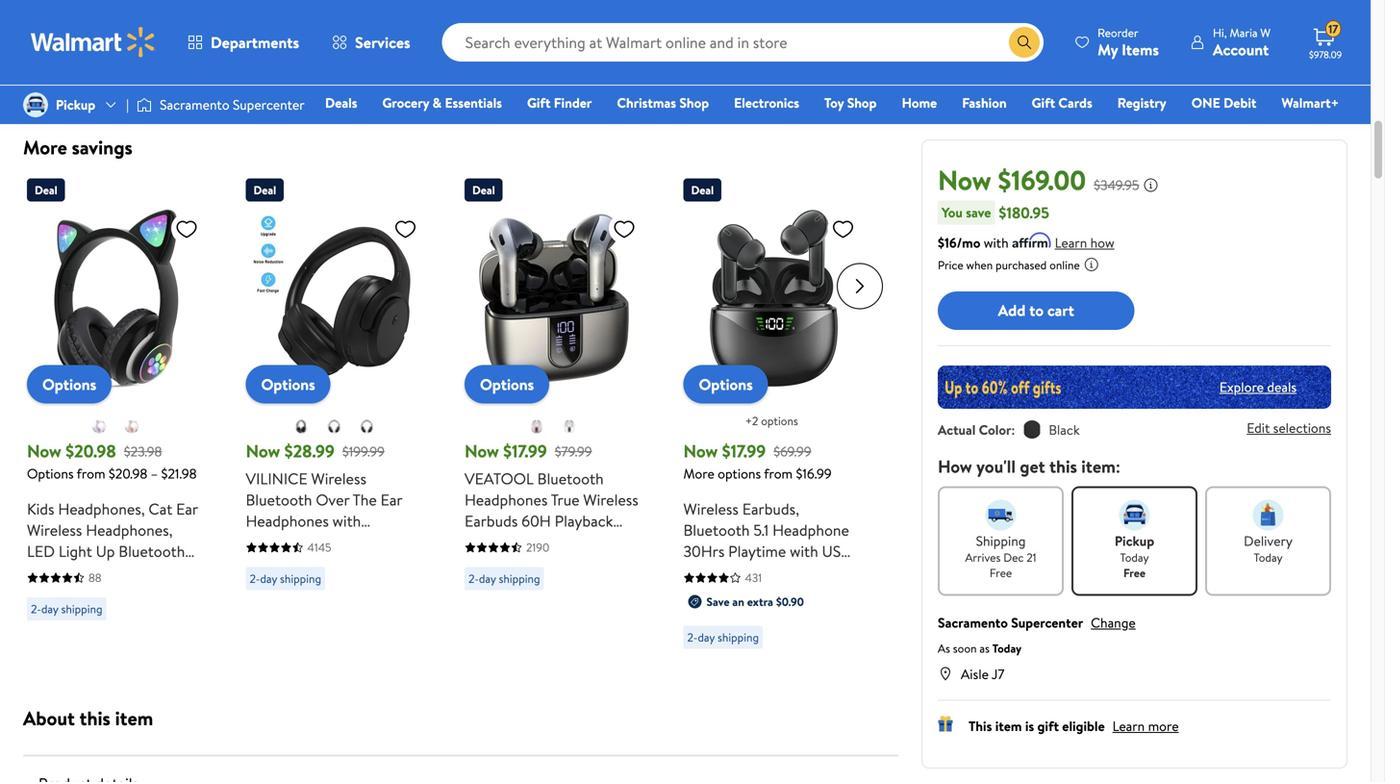 Task type: locate. For each thing, give the bounding box(es) containing it.
delivery
[[76, 27, 117, 43], [1244, 531, 1293, 550]]

0 vertical spatial earbuds
[[465, 511, 518, 532]]

1 from from the left
[[77, 464, 105, 483]]

options up black icon
[[261, 374, 315, 395]]

free inside the pickup today free
[[1124, 565, 1146, 581]]

today down intent image for pickup
[[1121, 549, 1150, 566]]

0 horizontal spatial waterproof
[[465, 595, 542, 616]]

cat
[[149, 499, 173, 520]]

0 horizontal spatial today
[[993, 640, 1022, 657]]

aisle
[[961, 665, 989, 684]]

1 earbuds from the top
[[465, 511, 518, 532]]

today inside the pickup today free
[[1121, 549, 1150, 566]]

0 horizontal spatial 3+
[[250, 24, 263, 40]]

options up the earbuds,
[[718, 464, 761, 483]]

1 vertical spatial earbuds
[[465, 616, 518, 638]]

2-day shipping down earphones, at the bottom of the page
[[688, 629, 759, 646]]

over left the
[[316, 489, 350, 511]]

day up essentials
[[479, 24, 496, 40]]

gift cards link
[[1024, 92, 1102, 113]]

soon
[[953, 640, 977, 657]]

gift left "cards"
[[1032, 93, 1056, 112]]

kids headphones, cat ear wireless headphones, led light up bluetooth over on ear black headphones for toddler boy girl teen childr image
[[27, 209, 206, 388]]

savings
[[72, 134, 133, 161]]

wireless down $199.99
[[311, 468, 367, 489]]

pickup up 1-
[[31, 27, 64, 43]]

wireless up on
[[27, 520, 82, 541]]

day up sacramento supercenter
[[266, 24, 283, 40]]

1 vertical spatial delivery
[[1244, 531, 1293, 550]]

pickup down intent image for pickup
[[1115, 531, 1155, 550]]

1 horizontal spatial gift
[[1032, 93, 1056, 112]]

0 horizontal spatial supercenter
[[233, 95, 305, 114]]

1 horizontal spatial over
[[316, 489, 350, 511]]

1 $17.99 from the left
[[503, 439, 547, 463]]

options inside now $17.99 $69.99 more options from $16.99
[[718, 464, 761, 483]]

 image for pickup
[[23, 92, 48, 117]]

charging inside wireless earbuds, bluetooth 5.1 headphone 30hrs playtime with usb- c fast charging case, ipx7 waterproof earphones, tws in ear stereo headset built-in mic for iphone/android(black)
[[729, 562, 790, 583]]

ear right cat
[[176, 499, 198, 520]]

1 vertical spatial black
[[114, 562, 150, 583]]

gift left the finder
[[527, 93, 551, 112]]

2 horizontal spatial today
[[1254, 549, 1283, 566]]

wireless earbuds, bluetooth 5.1 headphone 30hrs playtime with usb-c fast charging case, ipx7 waterproof earphones, tws in ear stereo headset built-in mic for iphone/android(black) image
[[684, 209, 863, 388]]

learn more button
[[1113, 717, 1179, 735]]

0 horizontal spatial gift
[[527, 93, 551, 112]]

431
[[745, 570, 762, 586]]

day down the microphone
[[260, 571, 277, 587]]

item right about
[[115, 705, 153, 732]]

options link for vilinice wireless bluetooth over the ear headphones with microphone , active noise cancelling headphones for travel, sport
[[246, 365, 331, 404]]

4 options link from the left
[[684, 365, 769, 404]]

0 horizontal spatial this
[[80, 705, 110, 732]]

for inside wireless earbuds, bluetooth 5.1 headphone 30hrs playtime with usb- c fast charging case, ipx7 waterproof earphones, tws in ear stereo headset built-in mic for iphone/android(black)
[[712, 647, 731, 668]]

with inside now $28.99 $199.99 vilinice wireless bluetooth over the ear headphones with microphone , active noise cancelling headphones for travel, sport
[[333, 511, 361, 532]]

3+
[[250, 24, 263, 40], [688, 24, 701, 40]]

options
[[42, 374, 96, 395], [261, 374, 315, 395], [480, 374, 534, 395], [699, 374, 753, 395], [27, 464, 74, 483]]

bluetooth down $79.99
[[538, 468, 604, 489]]

2-day shipping down on
[[31, 601, 103, 617]]

deal down sacramento supercenter
[[254, 182, 276, 198]]

walmart+
[[1282, 93, 1340, 112]]

1 horizontal spatial mic
[[684, 647, 708, 668]]

learn how
[[1055, 233, 1115, 252]]

supercenter left change button
[[1012, 613, 1084, 632]]

now up veatool
[[465, 439, 499, 463]]

1 horizontal spatial from
[[764, 464, 793, 483]]

1 horizontal spatial black
[[1049, 420, 1080, 439]]

1 vertical spatial sacramento
[[938, 613, 1008, 632]]

today inside sacramento supercenter change as soon as today
[[993, 640, 1022, 657]]

from down "$69.99"
[[764, 464, 793, 483]]

1 product group from the left
[[27, 171, 206, 674]]

Walmart Site-Wide search field
[[442, 23, 1044, 62]]

0 horizontal spatial shop
[[680, 93, 709, 112]]

options link for options from $20.98 – $21.98
[[27, 365, 112, 404]]

delivery for delivery
[[76, 27, 117, 43]]

my
[[1098, 39, 1119, 60]]

 image for sacramento supercenter
[[137, 95, 152, 115]]

more
[[1149, 717, 1179, 735]]

2-day shipping down power
[[469, 571, 540, 587]]

wireless inside kids headphones, cat ear wireless headphones, led light up bluetooth over on ear black headphones for toddler boy girl teen childr
[[27, 520, 82, 541]]

bluetooth up "fast"
[[684, 520, 750, 541]]

1 horizontal spatial charging
[[729, 562, 790, 583]]

options inside the now $20.98 $23.98 options from $20.98 – $21.98
[[27, 464, 74, 483]]

gift
[[1038, 717, 1060, 735]]

supercenter inside sacramento supercenter change as soon as today
[[1012, 613, 1084, 632]]

departments
[[211, 32, 299, 53]]

product group
[[27, 171, 206, 674], [246, 171, 425, 674], [465, 171, 644, 680], [684, 171, 863, 689]]

toy
[[825, 93, 844, 112]]

this item is gift eligible learn more
[[969, 717, 1179, 735]]

over left on
[[27, 562, 61, 583]]

$17.99 inside now $17.99 $79.99 veatool bluetooth headphones true wireless earbuds 60h playback led power display earphones with wireless charging case ipx7 waterproof in-ear earbuds with mic for tv smart phone computer laptop
[[503, 439, 547, 463]]

more left savings
[[23, 134, 67, 161]]

pickup up more savings
[[56, 95, 96, 114]]

earbuds,
[[743, 499, 800, 520]]

$20.98 down 'purple' icon on the left bottom
[[66, 439, 116, 463]]

$17.99 inside now $17.99 $69.99 more options from $16.99
[[722, 439, 766, 463]]

now inside now $17.99 $79.99 veatool bluetooth headphones true wireless earbuds 60h playback led power display earphones with wireless charging case ipx7 waterproof in-ear earbuds with mic for tv smart phone computer laptop
[[465, 439, 499, 463]]

purple image
[[91, 419, 107, 435]]

ear right the
[[381, 489, 403, 511]]

next slide for more savings list image
[[837, 263, 883, 309]]

1 horizontal spatial ipx7
[[684, 583, 713, 604]]

ipx7
[[565, 574, 595, 595], [684, 583, 713, 604]]

sacramento for sacramento supercenter
[[160, 95, 230, 114]]

0 vertical spatial learn
[[1055, 233, 1088, 252]]

1 horizontal spatial led
[[465, 532, 493, 553]]

0 horizontal spatial more
[[23, 134, 67, 161]]

0 horizontal spatial from
[[77, 464, 105, 483]]

1 gift from the left
[[527, 93, 551, 112]]

registry link
[[1109, 92, 1176, 113]]

deal for vilinice wireless bluetooth over the ear headphones with microphone , active noise cancelling headphones for travel, sport
[[254, 182, 276, 198]]

0 vertical spatial delivery
[[76, 27, 117, 43]]

3+ day shipping up the electronics link
[[688, 24, 765, 40]]

you save $180.95
[[942, 202, 1050, 223]]

shop for christmas shop
[[680, 93, 709, 112]]

ear right case
[[564, 595, 585, 616]]

add to favorites list, veatool bluetooth headphones true wireless earbuds 60h playback led power display earphones with wireless charging case ipx7 waterproof in-ear earbuds with mic for tv smart phone computer laptop image
[[613, 217, 636, 241]]

0 horizontal spatial 3+ day shipping
[[250, 24, 327, 40]]

1 horizontal spatial  image
[[137, 95, 152, 115]]

up
[[96, 541, 115, 562]]

noise
[[384, 532, 422, 553]]

0 horizontal spatial learn
[[1055, 233, 1088, 252]]

from down 'purple' icon on the left bottom
[[77, 464, 105, 483]]

delivery down intent image for delivery
[[1244, 531, 1293, 550]]

for down earphones, at the bottom of the page
[[712, 647, 731, 668]]

learn left more
[[1113, 717, 1145, 735]]

mic right phone
[[554, 616, 578, 638]]

1 3+ day shipping from the left
[[250, 24, 327, 40]]

pink image
[[124, 419, 139, 435]]

1 horizontal spatial supercenter
[[1012, 613, 1084, 632]]

now for now $169.00
[[938, 161, 992, 199]]

0 horizontal spatial $17.99
[[503, 439, 547, 463]]

21
[[1027, 549, 1037, 566]]

now up vilinice
[[246, 439, 280, 463]]

bluetooth inside kids headphones, cat ear wireless headphones, led light up bluetooth over on ear black headphones for toddler boy girl teen childr
[[119, 541, 185, 562]]

today for pickup
[[1121, 549, 1150, 566]]

earbuds down veatool
[[465, 511, 518, 532]]

deal for more options from $16.99
[[691, 182, 714, 198]]

now up the you
[[938, 161, 992, 199]]

1 deal from the left
[[35, 182, 57, 198]]

hi,
[[1214, 25, 1228, 41]]

0 vertical spatial more
[[23, 134, 67, 161]]

1 vertical spatial more
[[684, 464, 715, 483]]

shipping down 4145
[[280, 571, 321, 587]]

1 horizontal spatial sacramento
[[938, 613, 1008, 632]]

ipx7 right in- on the bottom of page
[[565, 574, 595, 595]]

1 horizontal spatial free
[[1124, 565, 1146, 581]]

now up kids
[[27, 439, 61, 463]]

now inside now $28.99 $199.99 vilinice wireless bluetooth over the ear headphones with microphone , active noise cancelling headphones for travel, sport
[[246, 439, 280, 463]]

ear right on
[[89, 562, 111, 583]]

1 horizontal spatial delivery
[[1244, 531, 1293, 550]]

pink image
[[529, 419, 544, 435]]

delivery for delivery today
[[1244, 531, 1293, 550]]

you'll
[[977, 454, 1016, 479]]

delivery up 1-day shipping
[[76, 27, 117, 43]]

case,
[[794, 562, 830, 583]]

1 free from the left
[[990, 565, 1013, 581]]

0 horizontal spatial ipx7
[[565, 574, 595, 595]]

today right as on the right of page
[[993, 640, 1022, 657]]

now inside the now $20.98 $23.98 options from $20.98 – $21.98
[[27, 439, 61, 463]]

0 horizontal spatial item
[[115, 705, 153, 732]]

1-day shipping
[[31, 54, 100, 70]]

learn
[[1055, 233, 1088, 252], [1113, 717, 1145, 735]]

color
[[979, 420, 1012, 439]]

ipx7 inside wireless earbuds, bluetooth 5.1 headphone 30hrs playtime with usb- c fast charging case, ipx7 waterproof earphones, tws in ear stereo headset built-in mic for iphone/android(black)
[[684, 583, 713, 604]]

0 horizontal spatial in
[[794, 604, 806, 626]]

1 horizontal spatial today
[[1121, 549, 1150, 566]]

up to sixty percent off deals. shop now. image
[[938, 365, 1332, 409]]

1 horizontal spatial waterproof
[[717, 583, 794, 604]]

day up christmas shop link
[[703, 24, 721, 40]]

iphone/android(black)
[[684, 668, 834, 689]]

shop right toy
[[848, 93, 877, 112]]

mic
[[554, 616, 578, 638], [684, 647, 708, 668]]

led inside now $17.99 $79.99 veatool bluetooth headphones true wireless earbuds 60h playback led power display earphones with wireless charging case ipx7 waterproof in-ear earbuds with mic for tv smart phone computer laptop
[[465, 532, 493, 553]]

today inside delivery today
[[1254, 549, 1283, 566]]

1 vertical spatial mic
[[684, 647, 708, 668]]

now $17.99 $69.99 more options from $16.99
[[684, 439, 832, 483]]

arrives
[[966, 549, 1001, 566]]

2- up essentials
[[469, 24, 479, 40]]

2 gift from the left
[[1032, 93, 1056, 112]]

built-
[[791, 626, 827, 647]]

black
[[1049, 420, 1080, 439], [114, 562, 150, 583]]

3+ day shipping up deals
[[250, 24, 327, 40]]

3 deal from the left
[[473, 182, 495, 198]]

2 shop from the left
[[848, 93, 877, 112]]

free up change
[[1124, 565, 1146, 581]]

black up how you'll get this item: in the bottom of the page
[[1049, 420, 1080, 439]]

now
[[938, 161, 992, 199], [27, 439, 61, 463], [246, 439, 280, 463], [465, 439, 499, 463], [684, 439, 718, 463]]

intent image for delivery image
[[1253, 500, 1284, 531]]

w
[[1261, 25, 1271, 41]]

options up kids
[[27, 464, 74, 483]]

for right 88
[[113, 583, 133, 604]]

0 horizontal spatial led
[[27, 541, 55, 562]]

1 vertical spatial options
[[718, 464, 761, 483]]

more up 30hrs
[[684, 464, 715, 483]]

2 from from the left
[[764, 464, 793, 483]]

headset
[[732, 626, 787, 647]]

1 horizontal spatial 3+
[[688, 24, 701, 40]]

4 product group from the left
[[684, 171, 863, 689]]

0 vertical spatial this
[[1050, 454, 1078, 479]]

sacramento up "soon"
[[938, 613, 1008, 632]]

sacramento right |
[[160, 95, 230, 114]]

bluetooth inside now $28.99 $199.99 vilinice wireless bluetooth over the ear headphones with microphone , active noise cancelling headphones for travel, sport
[[246, 489, 312, 511]]

this right about
[[80, 705, 110, 732]]

$20.98 left –
[[109, 464, 147, 483]]

0 vertical spatial supercenter
[[233, 95, 305, 114]]

for left tv
[[582, 616, 602, 638]]

grocery
[[383, 93, 429, 112]]

1 shop from the left
[[680, 93, 709, 112]]

3 options link from the left
[[465, 365, 550, 404]]

add to favorites list, kids headphones, cat ear wireless headphones, led light up bluetooth over on ear black headphones for toddler boy girl teen childr image
[[175, 217, 198, 241]]

reorder my items
[[1098, 25, 1160, 60]]

white image
[[562, 419, 577, 435]]

$17.99 down pink image
[[503, 439, 547, 463]]

0 vertical spatial mic
[[554, 616, 578, 638]]

to
[[1030, 300, 1044, 321]]

 image
[[23, 92, 48, 117], [137, 95, 152, 115]]

led left power
[[465, 532, 493, 553]]

get
[[1020, 454, 1046, 479]]

0 vertical spatial sacramento
[[160, 95, 230, 114]]

over
[[316, 489, 350, 511], [27, 562, 61, 583]]

with inside wireless earbuds, bluetooth 5.1 headphone 30hrs playtime with usb- c fast charging case, ipx7 waterproof earphones, tws in ear stereo headset built-in mic for iphone/android(black)
[[790, 541, 819, 562]]

search icon image
[[1017, 35, 1033, 50]]

over inside now $28.99 $199.99 vilinice wireless bluetooth over the ear headphones with microphone , active noise cancelling headphones for travel, sport
[[316, 489, 350, 511]]

now left "$69.99"
[[684, 439, 718, 463]]

2 deal from the left
[[254, 182, 276, 198]]

teen
[[84, 604, 115, 626]]

walmart+ link
[[1274, 92, 1348, 113]]

learn up online
[[1055, 233, 1088, 252]]

deal
[[35, 182, 57, 198], [254, 182, 276, 198], [473, 182, 495, 198], [691, 182, 714, 198]]

1 horizontal spatial shop
[[848, 93, 877, 112]]

deal for options from $20.98 – $21.98
[[35, 182, 57, 198]]

waterproof inside now $17.99 $79.99 veatool bluetooth headphones true wireless earbuds 60h playback led power display earphones with wireless charging case ipx7 waterproof in-ear earbuds with mic for tv smart phone computer laptop
[[465, 595, 542, 616]]

0 horizontal spatial sacramento
[[160, 95, 230, 114]]

wireless down playback
[[571, 553, 626, 574]]

3+ up sacramento supercenter
[[250, 24, 263, 40]]

deal down essentials
[[473, 182, 495, 198]]

bluetooth up the microphone
[[246, 489, 312, 511]]

options up pink image
[[480, 374, 534, 395]]

2-day shipping down the microphone
[[250, 571, 321, 587]]

led left light
[[27, 541, 55, 562]]

now for now $17.99 $69.99 more options from $16.99
[[684, 439, 718, 463]]

0 vertical spatial over
[[316, 489, 350, 511]]

1 vertical spatial this
[[80, 705, 110, 732]]

explore deals link
[[1212, 370, 1305, 404]]

account
[[1214, 39, 1270, 60]]

ipx7 left an
[[684, 583, 713, 604]]

1 horizontal spatial more
[[684, 464, 715, 483]]

mic down earphones, at the bottom of the page
[[684, 647, 708, 668]]

sacramento inside sacramento supercenter change as soon as today
[[938, 613, 1008, 632]]

0 horizontal spatial over
[[27, 562, 61, 583]]

about this item
[[23, 705, 153, 732]]

actual
[[938, 420, 976, 439]]

0 vertical spatial pickup
[[31, 27, 64, 43]]

from inside now $17.99 $69.99 more options from $16.99
[[764, 464, 793, 483]]

$21.98
[[161, 464, 197, 483]]

0 horizontal spatial  image
[[23, 92, 48, 117]]

edit selections button
[[1247, 419, 1332, 437]]

1 vertical spatial supercenter
[[1012, 613, 1084, 632]]

j7
[[992, 665, 1005, 684]]

price
[[938, 257, 964, 273]]

now inside now $17.99 $69.99 more options from $16.99
[[684, 439, 718, 463]]

gift finder
[[527, 93, 592, 112]]

options link up 'purple' icon on the left bottom
[[27, 365, 112, 404]]

0 horizontal spatial black
[[114, 562, 150, 583]]

charging down power
[[465, 574, 526, 595]]

options link up +2
[[684, 365, 769, 404]]

3+ up christmas shop link
[[688, 24, 701, 40]]

now for now $28.99 $199.99 vilinice wireless bluetooth over the ear headphones with microphone , active noise cancelling headphones for travel, sport
[[246, 439, 280, 463]]

gifting made easy image
[[938, 716, 954, 732]]

dec
[[1004, 549, 1024, 566]]

free inside shipping arrives dec 21 free
[[990, 565, 1013, 581]]

2 options link from the left
[[246, 365, 331, 404]]

bluetooth down cat
[[119, 541, 185, 562]]

c
[[684, 562, 695, 583]]

options link up black icon
[[246, 365, 331, 404]]

for left travel, at the left bottom of the page
[[246, 574, 266, 595]]

item
[[115, 705, 153, 732], [996, 717, 1022, 735]]

1 vertical spatial learn
[[1113, 717, 1145, 735]]

2 $17.99 from the left
[[722, 439, 766, 463]]

1 vertical spatial over
[[27, 562, 61, 583]]

 image down 1-
[[23, 92, 48, 117]]

sacramento supercenter
[[160, 95, 305, 114]]

2 3+ from the left
[[688, 24, 701, 40]]

grocery & essentials link
[[374, 92, 511, 113]]

one
[[1192, 93, 1221, 112]]

1 horizontal spatial $17.99
[[722, 439, 766, 463]]

maria
[[1230, 25, 1258, 41]]

options link up pink image
[[465, 365, 550, 404]]

4 deal from the left
[[691, 182, 714, 198]]

cart
[[1048, 300, 1075, 321]]

1 options link from the left
[[27, 365, 112, 404]]

2- up smart
[[469, 571, 479, 587]]

1 horizontal spatial 3+ day shipping
[[688, 24, 765, 40]]

in
[[794, 604, 806, 626], [827, 626, 839, 647]]

affirm image
[[1013, 232, 1052, 248]]

earphones,
[[684, 604, 758, 626]]

change button
[[1091, 613, 1136, 632]]

0 vertical spatial black
[[1049, 420, 1080, 439]]

for inside now $17.99 $79.99 veatool bluetooth headphones true wireless earbuds 60h playback led power display earphones with wireless charging case ipx7 waterproof in-ear earbuds with mic for tv smart phone computer laptop
[[582, 616, 602, 638]]

debit
[[1224, 93, 1257, 112]]

headphones,
[[58, 499, 145, 520], [86, 520, 173, 541]]

0 horizontal spatial charging
[[465, 574, 526, 595]]

1 horizontal spatial learn
[[1113, 717, 1145, 735]]

toy shop link
[[816, 92, 886, 113]]

$0.90
[[776, 594, 804, 610]]

 image right |
[[137, 95, 152, 115]]

save
[[966, 203, 992, 222]]

0 horizontal spatial mic
[[554, 616, 578, 638]]

charging up extra
[[729, 562, 790, 583]]

options for more options from $16.99
[[699, 374, 753, 395]]

2 product group from the left
[[246, 171, 425, 674]]

earbuds
[[465, 511, 518, 532], [465, 616, 518, 638]]

supercenter down departments
[[233, 95, 305, 114]]

2 free from the left
[[1124, 565, 1146, 581]]

sacramento
[[160, 95, 230, 114], [938, 613, 1008, 632]]

item left is
[[996, 717, 1022, 735]]

sacramento for sacramento supercenter change as soon as today
[[938, 613, 1008, 632]]

as
[[938, 640, 951, 657]]

0 horizontal spatial free
[[990, 565, 1013, 581]]

0 horizontal spatial delivery
[[76, 27, 117, 43]]



Task type: describe. For each thing, give the bounding box(es) containing it.
$17.99 for now $17.99 $79.99 veatool bluetooth headphones true wireless earbuds 60h playback led power display earphones with wireless charging case ipx7 waterproof in-ear earbuds with mic for tv smart phone computer laptop
[[503, 439, 547, 463]]

when
[[967, 257, 993, 273]]

veatool bluetooth headphones true wireless earbuds 60h playback led power display earphones with wireless charging case ipx7 waterproof in-ear earbuds with mic for tv smart phone computer laptop image
[[465, 209, 644, 388]]

christmas shop link
[[609, 92, 718, 113]]

$16/mo
[[938, 233, 981, 252]]

more inside now $17.99 $69.99 more options from $16.99
[[684, 464, 715, 483]]

laptop
[[465, 659, 511, 680]]

headphones, up up
[[58, 499, 145, 520]]

waterproof inside wireless earbuds, bluetooth 5.1 headphone 30hrs playtime with usb- c fast charging case, ipx7 waterproof earphones, tws in ear stereo headset built-in mic for iphone/android(black)
[[717, 583, 794, 604]]

product group containing now $20.98
[[27, 171, 206, 674]]

1 vertical spatial pickup
[[56, 95, 96, 114]]

black image
[[294, 419, 309, 435]]

now for now $17.99 $79.99 veatool bluetooth headphones true wireless earbuds 60h playback led power display earphones with wireless charging case ipx7 waterproof in-ear earbuds with mic for tv smart phone computer laptop
[[465, 439, 499, 463]]

hi, maria w account
[[1214, 25, 1271, 60]]

2- left travel, at the left bottom of the page
[[250, 571, 260, 587]]

travel,
[[269, 574, 311, 595]]

shipping left services
[[286, 24, 327, 40]]

options for options from $20.98 – $21.98
[[42, 374, 96, 395]]

3 product group from the left
[[465, 171, 644, 680]]

5.1
[[754, 520, 769, 541]]

$69.99
[[774, 442, 812, 461]]

is
[[1026, 717, 1035, 735]]

wireless earbuds, bluetooth 5.1 headphone 30hrs playtime with usb- c fast charging case, ipx7 waterproof earphones, tws in ear stereo headset built-in mic for iphone/android(black)
[[684, 499, 857, 689]]

add to favorites list, wireless earbuds, bluetooth 5.1 headphone 30hrs playtime with usb-c fast charging case, ipx7 waterproof earphones, tws in ear stereo headset built-in mic for iphone/android(black) image
[[832, 217, 855, 241]]

add to favorites list, vilinice wireless bluetooth over the ear headphones with microphone , active noise cancelling headphones for travel, sport image
[[394, 217, 417, 241]]

headphone
[[773, 520, 850, 541]]

toddler
[[136, 583, 186, 604]]

legal information image
[[1084, 257, 1100, 272]]

$23.98
[[124, 442, 162, 461]]

grocery & essentials
[[383, 93, 502, 112]]

1 horizontal spatial in
[[827, 626, 839, 647]]

deep black image
[[326, 419, 342, 435]]

earphones
[[465, 553, 535, 574]]

headphones, up 88
[[86, 520, 173, 541]]

gift finder link
[[519, 92, 601, 113]]

ear inside now $28.99 $199.99 vilinice wireless bluetooth over the ear headphones with microphone , active noise cancelling headphones for travel, sport
[[381, 489, 403, 511]]

1 vertical spatial $20.98
[[109, 464, 147, 483]]

delivery today
[[1244, 531, 1293, 566]]

tv
[[605, 616, 623, 638]]

2- down earphones, at the bottom of the page
[[688, 629, 698, 646]]

purchased
[[996, 257, 1047, 273]]

light
[[59, 541, 92, 562]]

add to cart
[[999, 300, 1075, 321]]

walmart image
[[31, 27, 156, 58]]

shipping up the electronics link
[[723, 24, 765, 40]]

girl
[[56, 604, 80, 626]]

:
[[1012, 420, 1016, 439]]

gift cards
[[1032, 93, 1093, 112]]

in-
[[546, 595, 564, 616]]

intent image for pickup image
[[1120, 500, 1151, 531]]

now $17.99 $79.99 veatool bluetooth headphones true wireless earbuds 60h playback led power display earphones with wireless charging case ipx7 waterproof in-ear earbuds with mic for tv smart phone computer laptop
[[465, 439, 639, 680]]

mic inside now $17.99 $79.99 veatool bluetooth headphones true wireless earbuds 60h playback led power display earphones with wireless charging case ipx7 waterproof in-ear earbuds with mic for tv smart phone computer laptop
[[554, 616, 578, 638]]

vilinice wireless bluetooth over the ear headphones with microphone , active noise cancelling headphones for travel, sport image
[[246, 209, 425, 388]]

learn inside button
[[1055, 233, 1088, 252]]

kids
[[27, 499, 54, 520]]

for inside now $28.99 $199.99 vilinice wireless bluetooth over the ear headphones with microphone , active noise cancelling headphones for travel, sport
[[246, 574, 266, 595]]

ear inside now $17.99 $79.99 veatool bluetooth headphones true wireless earbuds 60h playback led power display earphones with wireless charging case ipx7 waterproof in-ear earbuds with mic for tv smart phone computer laptop
[[564, 595, 585, 616]]

$180.95
[[999, 202, 1050, 223]]

options link for more options from $16.99
[[684, 365, 769, 404]]

day left teen
[[41, 601, 58, 617]]

deal for veatool bluetooth headphones true wireless earbuds 60h playback led power display earphones with wireless charging case ipx7 waterproof in-ear earbuds with mic for tv smart phone computer laptop
[[473, 182, 495, 198]]

electronics link
[[726, 92, 808, 113]]

display
[[542, 532, 589, 553]]

explore deals
[[1220, 378, 1297, 396]]

stereo
[[684, 626, 728, 647]]

$199.99
[[342, 442, 385, 461]]

home
[[902, 93, 938, 112]]

childr
[[118, 604, 159, 626]]

+2 options
[[746, 413, 799, 429]]

over inside kids headphones, cat ear wireless headphones, led light up bluetooth over on ear black headphones for toddler boy girl teen childr
[[27, 562, 61, 583]]

charging inside now $17.99 $79.99 veatool bluetooth headphones true wireless earbuds 60h playback led power display earphones with wireless charging case ipx7 waterproof in-ear earbuds with mic for tv smart phone computer laptop
[[465, 574, 526, 595]]

–
[[151, 464, 158, 483]]

2 vertical spatial pickup
[[1115, 531, 1155, 550]]

cards
[[1059, 93, 1093, 112]]

led inside kids headphones, cat ear wireless headphones, led light up bluetooth over on ear black headphones for toddler boy girl teen childr
[[27, 541, 55, 562]]

shop for toy shop
[[848, 93, 877, 112]]

true
[[551, 489, 580, 511]]

how
[[1091, 233, 1115, 252]]

an
[[733, 594, 745, 610]]

smart
[[465, 638, 505, 659]]

shipping down earphones, at the bottom of the page
[[718, 629, 759, 646]]

add
[[999, 300, 1026, 321]]

product group containing now $28.99
[[246, 171, 425, 674]]

day down earphones, at the bottom of the page
[[698, 629, 715, 646]]

learn more about strikethrough prices image
[[1144, 177, 1159, 193]]

today for delivery
[[1254, 549, 1283, 566]]

2- left girl at left
[[31, 601, 41, 617]]

gift for gift finder
[[527, 93, 551, 112]]

60h
[[522, 511, 551, 532]]

0 vertical spatial $20.98
[[66, 439, 116, 463]]

Search search field
[[442, 23, 1044, 62]]

$17.99 for now $17.99 $69.99 more options from $16.99
[[722, 439, 766, 463]]

2 earbuds from the top
[[465, 616, 518, 638]]

day left case
[[479, 571, 496, 587]]

from inside the now $20.98 $23.98 options from $20.98 – $21.98
[[77, 464, 105, 483]]

reorder
[[1098, 25, 1139, 41]]

1-
[[31, 54, 39, 70]]

ear inside wireless earbuds, bluetooth 5.1 headphone 30hrs playtime with usb- c fast charging case, ipx7 waterproof earphones, tws in ear stereo headset built-in mic for iphone/android(black)
[[810, 604, 831, 626]]

home link
[[894, 92, 946, 113]]

case
[[529, 574, 562, 595]]

computer
[[555, 638, 623, 659]]

registry
[[1118, 93, 1167, 112]]

save an extra $0.90
[[707, 594, 804, 610]]

actual color :
[[938, 420, 1016, 439]]

supercenter for sacramento supercenter
[[233, 95, 305, 114]]

day up more savings
[[39, 54, 56, 70]]

upgraded noise canceling headphones image
[[359, 419, 375, 435]]

options for veatool bluetooth headphones true wireless earbuds 60h playback led power display earphones with wireless charging case ipx7 waterproof in-ear earbuds with mic for tv smart phone computer laptop
[[480, 374, 534, 395]]

shipping right 1-
[[59, 54, 100, 70]]

more savings
[[23, 134, 133, 161]]

add to cart button
[[938, 291, 1135, 330]]

learn how button
[[1055, 233, 1115, 253]]

black inside kids headphones, cat ear wireless headphones, led light up bluetooth over on ear black headphones for toddler boy girl teen childr
[[114, 562, 150, 583]]

tws
[[761, 604, 790, 626]]

headphones inside now $17.99 $79.99 veatool bluetooth headphones true wireless earbuds 60h playback led power display earphones with wireless charging case ipx7 waterproof in-ear earbuds with mic for tv smart phone computer laptop
[[465, 489, 548, 511]]

now for now $20.98 $23.98 options from $20.98 – $21.98
[[27, 439, 61, 463]]

shipping down 2190
[[499, 571, 540, 587]]

kids headphones, cat ear wireless headphones, led light up bluetooth over on ear black headphones for toddler boy girl teen childr
[[27, 499, 198, 626]]

2-day shipping up essentials
[[469, 24, 540, 40]]

wireless inside now $28.99 $199.99 vilinice wireless bluetooth over the ear headphones with microphone , active noise cancelling headphones for travel, sport
[[311, 468, 367, 489]]

phone
[[508, 638, 551, 659]]

pickup today free
[[1115, 531, 1155, 581]]

shipping down 88
[[61, 601, 103, 617]]

options for vilinice wireless bluetooth over the ear headphones with microphone , active noise cancelling headphones for travel, sport
[[261, 374, 315, 395]]

intent image for shipping image
[[986, 500, 1017, 531]]

services button
[[316, 19, 427, 65]]

fashion link
[[954, 92, 1016, 113]]

item:
[[1082, 454, 1121, 479]]

one debit
[[1192, 93, 1257, 112]]

items
[[1122, 39, 1160, 60]]

microphone
[[246, 532, 326, 553]]

electronics
[[734, 93, 800, 112]]

wireless inside wireless earbuds, bluetooth 5.1 headphone 30hrs playtime with usb- c fast charging case, ipx7 waterproof earphones, tws in ear stereo headset built-in mic for iphone/android(black)
[[684, 499, 739, 520]]

0 vertical spatial options
[[761, 413, 799, 429]]

17
[[1329, 21, 1339, 37]]

now $20.98 $23.98 options from $20.98 – $21.98
[[27, 439, 197, 483]]

supercenter for sacramento supercenter change as soon as today
[[1012, 613, 1084, 632]]

now $28.99 $199.99 vilinice wireless bluetooth over the ear headphones with microphone , active noise cancelling headphones for travel, sport
[[246, 439, 422, 595]]

mic inside wireless earbuds, bluetooth 5.1 headphone 30hrs playtime with usb- c fast charging case, ipx7 waterproof earphones, tws in ear stereo headset built-in mic for iphone/android(black)
[[684, 647, 708, 668]]

eligible
[[1063, 717, 1105, 735]]

wireless right true
[[584, 489, 639, 511]]

ipx7 inside now $17.99 $79.99 veatool bluetooth headphones true wireless earbuds 60h playback led power display earphones with wireless charging case ipx7 waterproof in-ear earbuds with mic for tv smart phone computer laptop
[[565, 574, 595, 595]]

explore
[[1220, 378, 1265, 396]]

shipping up gift finder link
[[499, 24, 540, 40]]

1 3+ from the left
[[250, 24, 263, 40]]

extra
[[747, 594, 774, 610]]

the
[[353, 489, 377, 511]]

veatool
[[465, 468, 534, 489]]

1 horizontal spatial item
[[996, 717, 1022, 735]]

headphones inside kids headphones, cat ear wireless headphones, led light up bluetooth over on ear black headphones for toddler boy girl teen childr
[[27, 583, 110, 604]]

$16.99
[[796, 464, 832, 483]]

bluetooth inside now $17.99 $79.99 veatool bluetooth headphones true wireless earbuds 60h playback led power display earphones with wireless charging case ipx7 waterproof in-ear earbuds with mic for tv smart phone computer laptop
[[538, 468, 604, 489]]

1 horizontal spatial this
[[1050, 454, 1078, 479]]

4145
[[307, 539, 332, 556]]

christmas shop
[[617, 93, 709, 112]]

deals link
[[317, 92, 366, 113]]

2 3+ day shipping from the left
[[688, 24, 765, 40]]

for inside kids headphones, cat ear wireless headphones, led light up bluetooth over on ear black headphones for toddler boy girl teen childr
[[113, 583, 133, 604]]

finder
[[554, 93, 592, 112]]

bluetooth inside wireless earbuds, bluetooth 5.1 headphone 30hrs playtime with usb- c fast charging case, ipx7 waterproof earphones, tws in ear stereo headset built-in mic for iphone/android(black)
[[684, 520, 750, 541]]

gift for gift cards
[[1032, 93, 1056, 112]]

playtime
[[729, 541, 787, 562]]

options link for veatool bluetooth headphones true wireless earbuds 60h playback led power display earphones with wireless charging case ipx7 waterproof in-ear earbuds with mic for tv smart phone computer laptop
[[465, 365, 550, 404]]



Task type: vqa. For each thing, say whether or not it's contained in the screenshot.
Poker & Casino link
no



